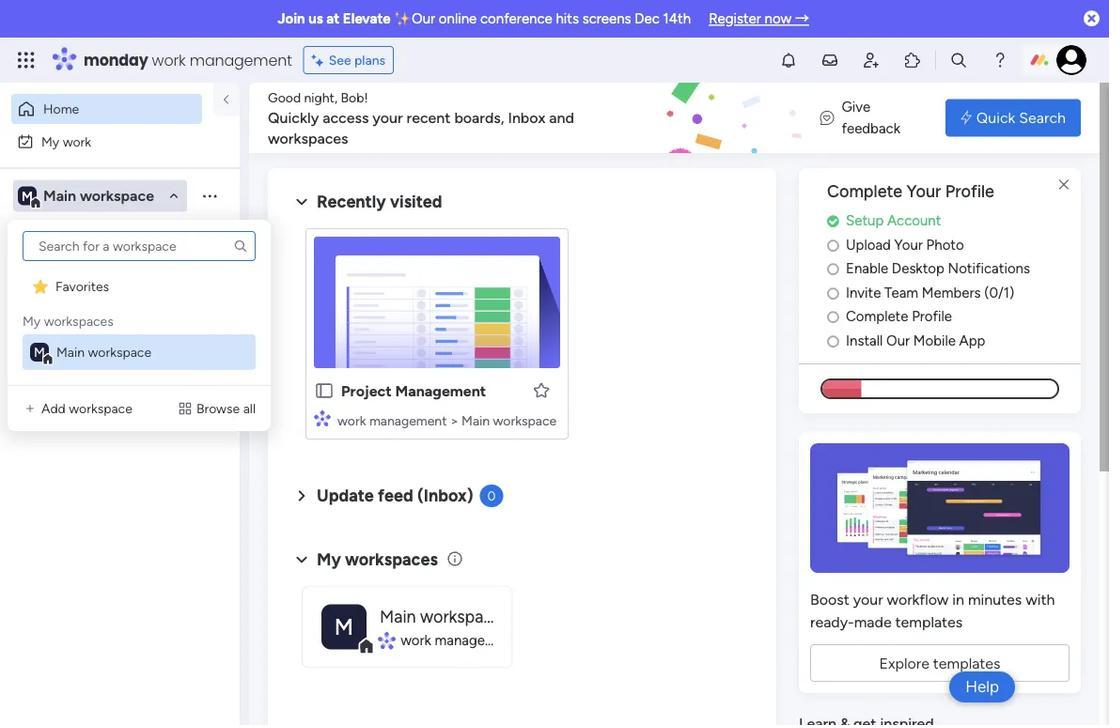Task type: describe. For each thing, give the bounding box(es) containing it.
notifications image
[[779, 51, 798, 70]]

app
[[959, 332, 985, 349]]

2 vertical spatial workspaces
[[345, 550, 438, 570]]

visited
[[390, 192, 442, 212]]

recently
[[317, 192, 386, 212]]

(0/1)
[[984, 284, 1014, 301]]

work management > main workspace
[[337, 413, 557, 429]]

add
[[41, 401, 66, 417]]

main up work management on the left bottom of page
[[380, 606, 416, 627]]

0 vertical spatial our
[[412, 10, 435, 27]]

favorites element
[[23, 269, 256, 305]]

circle o image for enable
[[827, 262, 839, 276]]

main workspace for workspace image
[[43, 187, 154, 205]]

close recently visited image
[[290, 191, 313, 213]]

workspace up search in workspace field
[[80, 187, 154, 205]]

check circle image
[[827, 214, 839, 228]]

close my workspaces image
[[290, 549, 313, 571]]

2 vertical spatial m
[[334, 614, 354, 641]]

tree grid inside list box
[[23, 269, 256, 370]]

online
[[439, 10, 477, 27]]

my inside button
[[41, 133, 59, 149]]

main workspace element
[[23, 335, 256, 370]]

my work
[[41, 133, 91, 149]]

search
[[1019, 109, 1066, 127]]

work management
[[401, 632, 518, 649]]

account
[[887, 212, 941, 229]]

monday work management
[[84, 49, 292, 70]]

and
[[549, 109, 574, 126]]

install
[[846, 332, 883, 349]]

invite team members (0/1) link
[[827, 282, 1081, 303]]

search everything image
[[949, 51, 968, 70]]

✨
[[394, 10, 408, 27]]

upload
[[846, 236, 891, 253]]

circle o image for upload
[[827, 238, 839, 252]]

register now → link
[[709, 10, 809, 27]]

invite
[[846, 284, 881, 301]]

team
[[884, 284, 918, 301]]

at
[[326, 10, 340, 27]]

your inside good night, bob! quickly access your recent boards, inbox and workspaces
[[373, 109, 403, 126]]

v2 bolt switch image
[[961, 108, 972, 128]]

workflow
[[887, 591, 949, 608]]

recently visited
[[317, 192, 442, 212]]

2 vertical spatial main workspace
[[380, 606, 502, 627]]

favorites
[[55, 279, 109, 295]]

0 vertical spatial profile
[[945, 181, 994, 202]]

quickly
[[268, 109, 319, 126]]

upload your photo
[[846, 236, 964, 253]]

project inside list box
[[44, 271, 87, 287]]

upload your photo link
[[827, 234, 1081, 255]]

bob builder image
[[1056, 45, 1086, 75]]

join
[[277, 10, 305, 27]]

1 horizontal spatial my workspaces
[[317, 550, 438, 570]]

circle o image for complete
[[827, 310, 839, 324]]

1 vertical spatial profile
[[912, 308, 952, 325]]

1 horizontal spatial project management
[[341, 382, 486, 400]]

good
[[268, 89, 301, 105]]

quick search
[[976, 109, 1066, 127]]

ready-
[[810, 613, 854, 631]]

help button
[[949, 672, 1015, 703]]

service icon image for add workspace
[[23, 401, 38, 416]]

quick
[[976, 109, 1015, 127]]

photo
[[926, 236, 964, 253]]

in
[[952, 591, 964, 608]]

plans
[[354, 52, 385, 68]]

all
[[243, 401, 256, 417]]

your for photo
[[894, 236, 923, 253]]

workspace inside button
[[69, 401, 132, 417]]

see plans
[[329, 52, 385, 68]]

open update feed (inbox) image
[[290, 485, 313, 508]]

boost
[[810, 591, 849, 608]]

select product image
[[17, 51, 36, 70]]

home
[[43, 101, 79, 117]]

register now →
[[709, 10, 809, 27]]

inbox
[[508, 109, 545, 126]]

v2 user feedback image
[[820, 107, 834, 129]]

service icon image for browse all
[[178, 401, 193, 416]]

your for profile
[[907, 181, 941, 202]]

public board image
[[314, 381, 335, 401]]

explore templates
[[879, 654, 1001, 672]]

2 horizontal spatial my
[[317, 550, 341, 570]]

enable desktop notifications
[[846, 260, 1030, 277]]

add to favorites image
[[532, 381, 551, 400]]

complete profile link
[[827, 306, 1081, 327]]

→
[[795, 10, 809, 27]]

browse all
[[196, 401, 256, 417]]

invite members image
[[862, 51, 881, 70]]

1 horizontal spatial project
[[341, 382, 392, 400]]

recent
[[407, 109, 451, 126]]

us
[[308, 10, 323, 27]]

screens
[[582, 10, 631, 27]]

setup account
[[846, 212, 941, 229]]

my inside row
[[23, 313, 41, 329]]

14th
[[663, 10, 691, 27]]

my workspaces row
[[23, 305, 114, 331]]

install our mobile app link
[[827, 330, 1081, 351]]

inbox image
[[820, 51, 839, 70]]

boards,
[[454, 109, 504, 126]]

now
[[765, 10, 792, 27]]

work inside button
[[63, 133, 91, 149]]

0
[[487, 488, 496, 504]]

home button
[[11, 94, 202, 124]]

good night, bob! quickly access your recent boards, inbox and workspaces
[[268, 89, 574, 147]]



Task type: locate. For each thing, give the bounding box(es) containing it.
templates down 'workflow'
[[895, 613, 963, 631]]

workspace inside tree grid
[[88, 344, 151, 360]]

access
[[323, 109, 369, 126]]

management up work management > main workspace
[[395, 382, 486, 400]]

main down 'my workspaces' row
[[56, 344, 85, 360]]

give feedback
[[842, 99, 900, 137]]

service icon image inside browse all button
[[178, 401, 193, 416]]

my workspaces down favorites
[[23, 313, 114, 329]]

templates
[[895, 613, 963, 631], [933, 654, 1001, 672]]

1 horizontal spatial our
[[886, 332, 910, 349]]

circle o image left install on the top right of the page
[[827, 334, 839, 348]]

0 vertical spatial workspaces
[[268, 129, 348, 147]]

0 vertical spatial my workspaces
[[23, 313, 114, 329]]

explore templates button
[[810, 645, 1070, 682]]

notifications
[[948, 260, 1030, 277]]

see
[[329, 52, 351, 68]]

dapulse x slim image
[[1053, 174, 1075, 196]]

conference
[[480, 10, 552, 27]]

workspace selection element
[[18, 185, 157, 209]]

profile down invite team members (0/1)
[[912, 308, 952, 325]]

1 vertical spatial project
[[341, 382, 392, 400]]

0 vertical spatial complete
[[827, 181, 902, 202]]

our down complete profile
[[886, 332, 910, 349]]

project management list box
[[0, 259, 240, 549]]

with
[[1026, 591, 1055, 608]]

my right close my workspaces icon on the left bottom of page
[[317, 550, 341, 570]]

2 vertical spatial management
[[435, 632, 518, 649]]

None search field
[[23, 231, 256, 261]]

0 vertical spatial circle o image
[[827, 262, 839, 276]]

0 horizontal spatial my workspaces
[[23, 313, 114, 329]]

0 horizontal spatial our
[[412, 10, 435, 27]]

browse
[[196, 401, 240, 417]]

circle o image for invite
[[827, 286, 839, 300]]

setup account link
[[827, 210, 1081, 231]]

give
[[842, 99, 870, 116]]

complete for complete profile
[[846, 308, 908, 325]]

main workspace up work management on the left bottom of page
[[380, 606, 502, 627]]

workspace options image
[[200, 186, 219, 205]]

workspace image
[[30, 343, 49, 362], [321, 605, 367, 650]]

0 vertical spatial project
[[44, 271, 87, 287]]

option
[[0, 262, 240, 266]]

project management down search in workspace field
[[44, 271, 167, 287]]

circle o image inside complete profile link
[[827, 310, 839, 324]]

main inside workspace selection element
[[43, 187, 76, 205]]

your up account at the top
[[907, 181, 941, 202]]

tree grid
[[23, 269, 256, 370]]

circle o image inside invite team members (0/1) link
[[827, 286, 839, 300]]

2 vertical spatial circle o image
[[827, 310, 839, 324]]

workspace down add to favorites 'image'
[[493, 413, 557, 429]]

circle o image down check circle icon
[[827, 238, 839, 252]]

0 vertical spatial your
[[907, 181, 941, 202]]

0 vertical spatial templates
[[895, 613, 963, 631]]

tree grid containing favorites
[[23, 269, 256, 370]]

members
[[922, 284, 981, 301]]

m inside workspace image
[[22, 188, 33, 204]]

main workspace down 'my workspaces' row
[[56, 344, 151, 360]]

1 vertical spatial management
[[395, 382, 486, 400]]

m for workspace selection element
[[22, 188, 33, 204]]

complete profile
[[846, 308, 952, 325]]

circle o image inside enable desktop notifications link
[[827, 262, 839, 276]]

complete up setup
[[827, 181, 902, 202]]

0 horizontal spatial your
[[373, 109, 403, 126]]

list box
[[19, 231, 259, 370]]

list box containing favorites
[[19, 231, 259, 370]]

main right >
[[462, 413, 490, 429]]

(inbox)
[[417, 486, 473, 506]]

your up made
[[853, 591, 883, 608]]

circle o image
[[827, 262, 839, 276], [827, 334, 839, 348]]

1 horizontal spatial my
[[41, 133, 59, 149]]

0 vertical spatial main workspace
[[43, 187, 154, 205]]

service icon image inside add workspace button
[[23, 401, 38, 416]]

1 vertical spatial workspaces
[[44, 313, 114, 329]]

circle o image left invite
[[827, 286, 839, 300]]

workspaces inside row
[[44, 313, 114, 329]]

0 vertical spatial workspace image
[[30, 343, 49, 362]]

made
[[854, 613, 892, 631]]

workspaces down quickly
[[268, 129, 348, 147]]

project right public board icon
[[341, 382, 392, 400]]

your
[[907, 181, 941, 202], [894, 236, 923, 253]]

circle o image inside upload your photo link
[[827, 238, 839, 252]]

Search for content search field
[[23, 231, 256, 261]]

management inside list box
[[90, 271, 167, 287]]

update feed (inbox)
[[317, 486, 473, 506]]

main workspace up search in workspace field
[[43, 187, 154, 205]]

0 vertical spatial your
[[373, 109, 403, 126]]

0 vertical spatial my
[[41, 133, 59, 149]]

2 circle o image from the top
[[827, 286, 839, 300]]

install our mobile app
[[846, 332, 985, 349]]

1 vertical spatial m
[[34, 344, 45, 360]]

invite team members (0/1)
[[846, 284, 1014, 301]]

1 horizontal spatial service icon image
[[178, 401, 193, 416]]

project management up work management > main workspace
[[341, 382, 486, 400]]

desktop
[[892, 260, 944, 277]]

see plans button
[[303, 46, 394, 74]]

main
[[43, 187, 76, 205], [56, 344, 85, 360], [462, 413, 490, 429], [380, 606, 416, 627]]

enable desktop notifications link
[[827, 258, 1081, 279]]

your inside boost your workflow in minutes with ready-made templates
[[853, 591, 883, 608]]

mobile
[[913, 332, 956, 349]]

1 circle o image from the top
[[827, 238, 839, 252]]

your down account at the top
[[894, 236, 923, 253]]

add workspace
[[41, 401, 132, 417]]

service icon image left "browse"
[[178, 401, 193, 416]]

workspaces down favorites
[[44, 313, 114, 329]]

2 service icon image from the left
[[178, 401, 193, 416]]

templates inside button
[[933, 654, 1001, 672]]

explore
[[879, 654, 929, 672]]

project management inside list box
[[44, 271, 167, 287]]

1 vertical spatial project management
[[341, 382, 486, 400]]

complete
[[827, 181, 902, 202], [846, 308, 908, 325]]

0 horizontal spatial project management
[[44, 271, 167, 287]]

management
[[90, 271, 167, 287], [395, 382, 486, 400]]

workspace image
[[18, 186, 37, 206]]

v2 star 2 image
[[33, 277, 48, 295]]

templates inside boost your workflow in minutes with ready-made templates
[[895, 613, 963, 631]]

workspaces inside good night, bob! quickly access your recent boards, inbox and workspaces
[[268, 129, 348, 147]]

complete your profile
[[827, 181, 994, 202]]

my workspaces inside tree grid
[[23, 313, 114, 329]]

elevate
[[343, 10, 391, 27]]

0 horizontal spatial project
[[44, 271, 87, 287]]

my down v2 star 2 icon
[[23, 313, 41, 329]]

circle o image left enable
[[827, 262, 839, 276]]

monday
[[84, 49, 148, 70]]

dec
[[635, 10, 660, 27]]

hits
[[556, 10, 579, 27]]

0 vertical spatial management
[[190, 49, 292, 70]]

1 vertical spatial workspace image
[[321, 605, 367, 650]]

project
[[44, 271, 87, 287], [341, 382, 392, 400]]

1 vertical spatial our
[[886, 332, 910, 349]]

circle o image for install
[[827, 334, 839, 348]]

help
[[965, 678, 999, 697]]

service icon image left add
[[23, 401, 38, 416]]

management for work management
[[435, 632, 518, 649]]

circle o image
[[827, 238, 839, 252], [827, 286, 839, 300], [827, 310, 839, 324]]

update
[[317, 486, 374, 506]]

templates image image
[[816, 443, 1064, 573]]

circle o image left complete profile
[[827, 310, 839, 324]]

browse all button
[[170, 394, 263, 424]]

1 service icon image from the left
[[23, 401, 38, 416]]

1 vertical spatial your
[[894, 236, 923, 253]]

>
[[450, 413, 458, 429]]

1 vertical spatial templates
[[933, 654, 1001, 672]]

1 horizontal spatial workspace image
[[321, 605, 367, 650]]

m inside tree grid
[[34, 344, 45, 360]]

feedback
[[842, 120, 900, 137]]

1 horizontal spatial your
[[853, 591, 883, 608]]

1 horizontal spatial management
[[395, 382, 486, 400]]

complete up install on the top right of the page
[[846, 308, 908, 325]]

search image
[[233, 239, 248, 254]]

night,
[[304, 89, 337, 105]]

1 circle o image from the top
[[827, 262, 839, 276]]

project management
[[44, 271, 167, 287], [341, 382, 486, 400]]

0 horizontal spatial service icon image
[[23, 401, 38, 416]]

my workspaces
[[23, 313, 114, 329], [317, 550, 438, 570]]

join us at elevate ✨ our online conference hits screens dec 14th
[[277, 10, 691, 27]]

quick search button
[[946, 99, 1081, 137]]

1 vertical spatial your
[[853, 591, 883, 608]]

project up 'my workspaces' row
[[44, 271, 87, 287]]

0 vertical spatial m
[[22, 188, 33, 204]]

our right ✨
[[412, 10, 435, 27]]

register
[[709, 10, 761, 27]]

workspace up work management on the left bottom of page
[[420, 606, 502, 627]]

2 horizontal spatial m
[[334, 614, 354, 641]]

1 vertical spatial my
[[23, 313, 41, 329]]

bob!
[[341, 89, 368, 105]]

my workspaces down the 'update feed (inbox)'
[[317, 550, 438, 570]]

management down search for content search box
[[90, 271, 167, 287]]

1 vertical spatial management
[[369, 413, 447, 429]]

main workspace for the leftmost workspace icon
[[56, 344, 151, 360]]

workspace right add
[[69, 401, 132, 417]]

management
[[190, 49, 292, 70], [369, 413, 447, 429], [435, 632, 518, 649]]

my
[[41, 133, 59, 149], [23, 313, 41, 329], [317, 550, 341, 570]]

boost your workflow in minutes with ready-made templates
[[810, 591, 1055, 631]]

0 vertical spatial management
[[90, 271, 167, 287]]

1 vertical spatial main workspace
[[56, 344, 151, 360]]

minutes
[[968, 591, 1022, 608]]

2 vertical spatial my
[[317, 550, 341, 570]]

main workspace
[[43, 187, 154, 205], [56, 344, 151, 360], [380, 606, 502, 627]]

3 circle o image from the top
[[827, 310, 839, 324]]

apps image
[[903, 51, 922, 70]]

workspace
[[80, 187, 154, 205], [88, 344, 151, 360], [69, 401, 132, 417], [493, 413, 557, 429], [420, 606, 502, 627]]

1 vertical spatial my workspaces
[[317, 550, 438, 570]]

your left recent at top left
[[373, 109, 403, 126]]

0 vertical spatial project management
[[44, 271, 167, 287]]

main right workspace image
[[43, 187, 76, 205]]

profile up setup account link in the right top of the page
[[945, 181, 994, 202]]

m for main workspace element
[[34, 344, 45, 360]]

add workspace button
[[15, 394, 140, 424]]

management for work management > main workspace
[[369, 413, 447, 429]]

0 horizontal spatial workspace image
[[30, 343, 49, 362]]

m
[[22, 188, 33, 204], [34, 344, 45, 360], [334, 614, 354, 641]]

2 circle o image from the top
[[827, 334, 839, 348]]

templates up help
[[933, 654, 1001, 672]]

feed
[[378, 486, 413, 506]]

circle o image inside install our mobile app link
[[827, 334, 839, 348]]

Search in workspace field
[[39, 226, 157, 247]]

setup
[[846, 212, 884, 229]]

enable
[[846, 260, 888, 277]]

service icon image
[[23, 401, 38, 416], [178, 401, 193, 416]]

workspaces
[[268, 129, 348, 147], [44, 313, 114, 329], [345, 550, 438, 570]]

0 horizontal spatial my
[[23, 313, 41, 329]]

1 horizontal spatial m
[[34, 344, 45, 360]]

0 vertical spatial circle o image
[[827, 238, 839, 252]]

main workspace inside workspace selection element
[[43, 187, 154, 205]]

workspace down 'my workspaces' row
[[88, 344, 151, 360]]

1 vertical spatial complete
[[846, 308, 908, 325]]

main workspace inside main workspace element
[[56, 344, 151, 360]]

work
[[152, 49, 186, 70], [63, 133, 91, 149], [337, 413, 366, 429], [401, 632, 431, 649]]

my down home
[[41, 133, 59, 149]]

0 horizontal spatial management
[[90, 271, 167, 287]]

1 vertical spatial circle o image
[[827, 286, 839, 300]]

workspaces down the 'update feed (inbox)'
[[345, 550, 438, 570]]

help image
[[991, 51, 1009, 70]]

1 vertical spatial circle o image
[[827, 334, 839, 348]]

0 horizontal spatial m
[[22, 188, 33, 204]]

main inside tree grid
[[56, 344, 85, 360]]

complete for complete your profile
[[827, 181, 902, 202]]

my work button
[[11, 126, 202, 156]]



Task type: vqa. For each thing, say whether or not it's contained in the screenshot.
MY
yes



